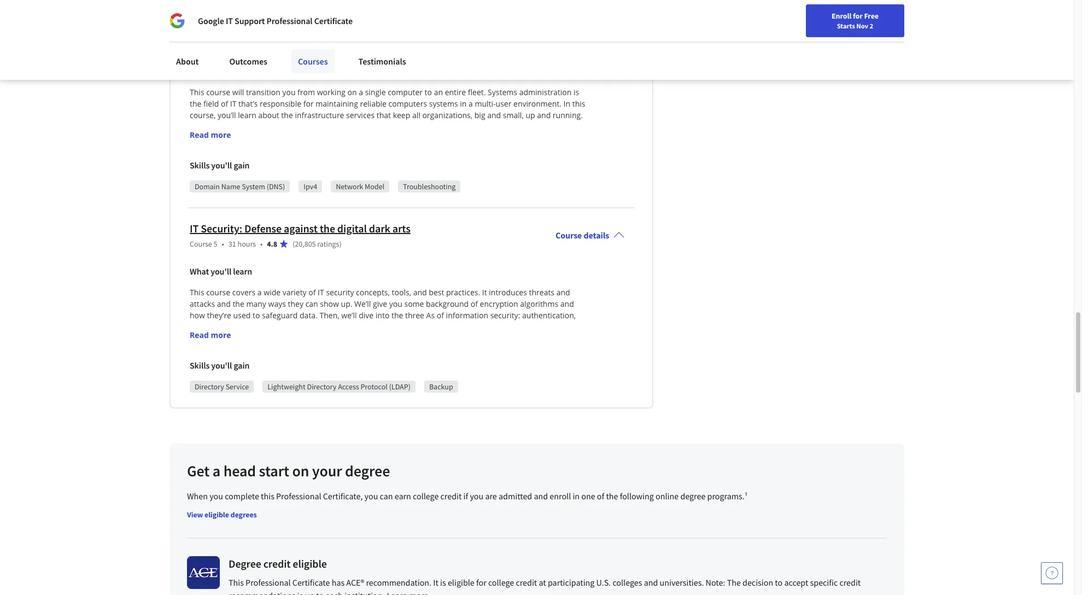 Task type: locate. For each thing, give the bounding box(es) containing it.
0 vertical spatial this
[[190, 87, 204, 97]]

also
[[303, 133, 317, 143], [319, 322, 333, 332]]

wide
[[264, 287, 281, 298]]

1 vertical spatial recommendations
[[229, 590, 296, 595]]

systems
[[429, 99, 458, 109]]

skills down depth
[[190, 360, 210, 371]]

eligible inside button
[[205, 510, 229, 520]]

college inside "this professional certificate has ace® recommendation. it is eligible for college credit at participating u.s. colleges and universities. note: the decision to accept specific credit recommendations is up to each institution."
[[488, 577, 514, 588]]

information
[[446, 310, 489, 321]]

1 vertical spatial encryption
[[190, 333, 228, 344]]

1 horizontal spatial by
[[357, 333, 365, 344]]

you'll down course 5 • 31 hours •
[[211, 266, 231, 277]]

certificate,
[[323, 491, 363, 502]]

0 vertical spatial system
[[190, 21, 224, 35]]

user up disaster.
[[352, 145, 368, 155]]

1 horizontal spatial encryption
[[480, 299, 518, 309]]

2 ) from the top
[[339, 239, 342, 249]]

by right out on the bottom of page
[[357, 333, 365, 344]]

in down entire
[[460, 99, 467, 109]]

background
[[426, 299, 469, 309]]

access
[[338, 382, 359, 392]]

multi-
[[475, 99, 496, 109], [517, 333, 537, 344]]

2 ( from the top
[[293, 239, 295, 249]]

multi- inside this course covers a wide variety of it security concepts, tools, and best practices. it introduces threats and attacks and the many ways they can show up. we'll give you some background of encryption algorithms and how they're used to safeguard data. then, we'll dive into the three as of information security: authentication, authorization, and accounting. we'll also cover network security solutions, ranging from firewalls to wifi encryption options. the course is rounded out by putting all these elements together into a multi-layered, in- depth security architecture, followed by recommendations on how to integrate a culture of security into your organization or team.
[[517, 333, 537, 344]]

of right as
[[437, 310, 444, 321]]

0 vertical spatial dive
[[228, 122, 243, 132]]

all
[[412, 110, 421, 120], [395, 333, 403, 344]]

1 vertical spatial it
[[433, 577, 439, 588]]

to left recover
[[501, 145, 508, 155]]

are
[[485, 491, 497, 502]]

authentication,
[[522, 310, 576, 321]]

your down in-
[[561, 345, 577, 355]]

security
[[326, 287, 354, 298], [388, 322, 416, 332], [213, 345, 241, 355], [515, 345, 543, 355]]

infrastructure down "maintaining" at the top of page
[[295, 110, 344, 120]]

1 read more from the top
[[190, 130, 231, 140]]

gain
[[234, 160, 250, 171], [234, 360, 250, 371]]

security:
[[201, 222, 242, 235]]

you'll for will
[[211, 66, 231, 77]]

find your new career link
[[765, 11, 845, 25]]

infrastructure up (dns)
[[250, 156, 299, 166]]

0 vertical spatial also
[[303, 133, 317, 143]]

this professional certificate has ace® recommendation. it is eligible for college credit at participating u.s. colleges and universities. note: the decision to accept specific credit recommendations is up to each institution.
[[229, 577, 861, 595]]

2 read more from the top
[[190, 330, 231, 340]]

it inside this course covers a wide variety of it security concepts, tools, and best practices. it introduces threats and attacks and the many ways they can show up. we'll give you some background of encryption algorithms and how they're used to safeguard data. then, we'll dive into the three as of information security: authentication, authorization, and accounting. we'll also cover network security solutions, ranging from firewalls to wifi encryption options. the course is rounded out by putting all these elements together into a multi-layered, in- depth security architecture, followed by recommendations on how to integrate a culture of security into your organization or team.
[[318, 287, 324, 298]]

1 vertical spatial what you'll learn
[[190, 266, 252, 277]]

professional down degree credit eligible
[[246, 577, 291, 588]]

0 horizontal spatial also
[[303, 133, 317, 143]]

read more
[[190, 130, 231, 140], [190, 330, 231, 340]]

integrate
[[438, 345, 471, 355]]

up left each
[[305, 590, 315, 595]]

2 vertical spatial professional
[[246, 577, 291, 588]]

it right the practices.
[[482, 287, 487, 298]]

0 horizontal spatial it
[[433, 577, 439, 588]]

1 skills you'll gain from the top
[[190, 160, 250, 171]]

it inside "this professional certificate has ace® recommendation. it is eligible for college credit at participating u.s. colleges and universities. note: the decision to accept specific credit recommendations is up to each institution."
[[433, 577, 439, 588]]

1 vertical spatial what
[[190, 266, 209, 277]]

)
[[339, 39, 342, 49], [339, 239, 342, 249]]

0 vertical spatial ratings
[[317, 39, 339, 49]]

1 what you'll learn from the top
[[190, 66, 252, 77]]

this inside this course covers a wide variety of it security concepts, tools, and best practices. it introduces threats and attacks and the many ways they can show up. we'll give you some background of encryption algorithms and how they're used to safeguard data. then, we'll dive into the three as of information security: authentication, authorization, and accounting. we'll also cover network security solutions, ranging from firewalls to wifi encryption options. the course is rounded out by putting all these elements together into a multi-layered, in- depth security architecture, followed by recommendations on how to integrate a culture of security into your organization or team.
[[190, 287, 204, 298]]

1 horizontal spatial also
[[319, 322, 333, 332]]

read more up depth
[[190, 330, 231, 340]]

1 horizontal spatial into
[[494, 333, 508, 344]]

learn up will
[[233, 66, 252, 77]]

encryption up the security: on the left bottom of page
[[480, 299, 518, 309]]

your inside this course will transition you from working on a single computer to an entire fleet. systems administration is the field of it that's responsible for maintaining reliable computers systems in a multi-user environment. in this course, you'll learn about the infrastructure services that keep all organizations, big and small, up and running. we'll deep dive on cloud so that you'll understand everything from typical cloud infrastructure setups to how to manage cloud resources. you'll also learn how to manage and configure servers and how to use industry tools to manage computers, user information, and user productivity. finally, you'll learn how to recover your organization's it infrastructure in the event of a disaster.
[[539, 145, 555, 155]]

into up culture
[[494, 333, 508, 344]]

2 skills you'll gain from the top
[[190, 360, 250, 371]]

2 ratings from the top
[[317, 239, 339, 249]]

admitted
[[499, 491, 532, 502]]

recommendations inside this course covers a wide variety of it security concepts, tools, and best practices. it introduces threats and attacks and the many ways they can show up. we'll give you some background of encryption algorithms and how they're used to safeguard data. then, we'll dive into the three as of information security: authentication, authorization, and accounting. we'll also cover network security solutions, ranging from firewalls to wifi encryption options. the course is rounded out by putting all these elements together into a multi-layered, in- depth security architecture, followed by recommendations on how to integrate a culture of security into your organization or team.
[[333, 345, 399, 355]]

threats
[[529, 287, 555, 298]]

1 vertical spatial read
[[190, 330, 209, 340]]

2 more from the top
[[211, 330, 231, 340]]

0 vertical spatial for
[[853, 11, 863, 21]]

1 directory from the left
[[195, 382, 224, 392]]

has
[[332, 577, 345, 588]]

support
[[235, 15, 265, 26]]

and up authentication,
[[561, 299, 574, 309]]

0 vertical spatial read more button
[[190, 129, 231, 141]]

what you'll learn
[[190, 66, 252, 77], [190, 266, 252, 277]]

skills for system
[[190, 160, 210, 171]]

directory left access
[[307, 382, 337, 392]]

professional inside "this professional certificate has ace® recommendation. it is eligible for college credit at participating u.s. colleges and universities. note: the decision to accept specific credit recommendations is up to each institution."
[[246, 577, 291, 588]]

course left details
[[556, 230, 582, 241]]

on up "maintaining" at the top of page
[[348, 87, 357, 97]]

and up they're
[[217, 299, 231, 309]]

so
[[278, 122, 286, 132]]

1 vertical spatial you'll
[[305, 122, 323, 132]]

0 vertical spatial skills
[[190, 160, 210, 171]]

0 horizontal spatial multi-
[[475, 99, 496, 109]]

gain up service
[[234, 360, 250, 371]]

field
[[204, 99, 219, 109]]

0 horizontal spatial user
[[272, 145, 288, 155]]

online
[[656, 491, 679, 502]]

culture
[[479, 345, 504, 355]]

2 horizontal spatial you'll
[[443, 145, 461, 155]]

the right note:
[[727, 577, 741, 588]]

get
[[187, 461, 210, 481]]

2 horizontal spatial we'll
[[355, 299, 371, 309]]

institution.
[[345, 590, 385, 595]]

you inside this course will transition you from working on a single computer to an entire fleet. systems administration is the field of it that's responsible for maintaining reliable computers systems in a multi-user environment. in this course, you'll learn about the infrastructure services that keep all organizations, big and small, up and running. we'll deep dive on cloud so that you'll understand everything from typical cloud infrastructure setups to how to manage cloud resources. you'll also learn how to manage and configure servers and how to use industry tools to manage computers, user information, and user productivity. finally, you'll learn how to recover your organization's it infrastructure in the event of a disaster.
[[282, 87, 296, 97]]

service
[[226, 382, 249, 392]]

skills
[[190, 160, 210, 171], [190, 360, 210, 371]]

learn up information,
[[319, 133, 337, 143]]

in down information,
[[301, 156, 308, 166]]

is inside this course covers a wide variety of it security concepts, tools, and best practices. it introduces threats and attacks and the many ways they can show up. we'll give you some background of encryption algorithms and how they're used to safeguard data. then, we'll dive into the three as of information security: authentication, authorization, and accounting. we'll also cover network security solutions, ranging from firewalls to wifi encryption options. the course is rounded out by putting all these elements together into a multi-layered, in- depth security architecture, followed by recommendations on how to integrate a culture of security into your organization or team.
[[302, 333, 308, 344]]

0 vertical spatial course
[[206, 87, 230, 97]]

0 horizontal spatial the
[[261, 333, 274, 344]]

and up 'options.'
[[242, 322, 255, 332]]

from inside this course covers a wide variety of it security concepts, tools, and best practices. it introduces threats and attacks and the many ways they can show up. we'll give you some background of encryption algorithms and how they're used to safeguard data. then, we'll dive into the three as of information security: authentication, authorization, and accounting. we'll also cover network security solutions, ranging from firewalls to wifi encryption options. the course is rounded out by putting all these elements together into a multi-layered, in- depth security architecture, followed by recommendations on how to integrate a culture of security into your organization or team.
[[484, 322, 501, 332]]

decision
[[743, 577, 774, 588]]

also up information,
[[303, 133, 317, 143]]

2 horizontal spatial eligible
[[448, 577, 475, 588]]

manage down deep
[[190, 133, 219, 143]]

this inside this course will transition you from working on a single computer to an entire fleet. systems administration is the field of it that's responsible for maintaining reliable computers systems in a multi-user environment. in this course, you'll learn about the infrastructure services that keep all organizations, big and small, up and running. we'll deep dive on cloud so that you'll understand everything from typical cloud infrastructure setups to how to manage cloud resources. you'll also learn how to manage and configure servers and how to use industry tools to manage computers, user information, and user productivity. finally, you'll learn how to recover your organization's it infrastructure in the event of a disaster.
[[190, 87, 204, 97]]

view eligible degrees
[[187, 510, 257, 520]]

2 vertical spatial course
[[276, 333, 300, 344]]

1 vertical spatial read more button
[[190, 329, 231, 341]]

( down "it security: defense against the digital dark arts" link
[[293, 239, 295, 249]]

1 horizontal spatial college
[[488, 577, 514, 588]]

troubleshooting
[[403, 182, 456, 192]]

certificate up the ( 23,586 ratings )
[[314, 15, 353, 26]]

degree
[[345, 461, 390, 481], [681, 491, 706, 502]]

network
[[336, 182, 363, 192]]

1 vertical spatial ratings
[[317, 239, 339, 249]]

2 vertical spatial for
[[476, 577, 487, 588]]

dive right deep
[[228, 122, 243, 132]]

0 vertical spatial )
[[339, 39, 342, 49]]

0 vertical spatial gain
[[234, 160, 250, 171]]

( 23,586 ratings )
[[293, 39, 342, 49]]

what up attacks
[[190, 266, 209, 277]]

to
[[425, 87, 432, 97], [551, 122, 559, 132], [578, 122, 585, 132], [357, 133, 364, 143], [509, 133, 516, 143], [190, 145, 197, 155], [501, 145, 508, 155], [253, 310, 260, 321], [535, 322, 542, 332], [429, 345, 436, 355], [775, 577, 783, 588], [316, 590, 324, 595]]

course for it security: defense against the digital dark arts
[[190, 239, 212, 249]]

1 ( from the top
[[293, 39, 295, 49]]

up up setups
[[526, 110, 535, 120]]

skills you'll gain up directory service
[[190, 360, 250, 371]]

that up the everything at the top of page
[[377, 110, 391, 120]]

your
[[786, 13, 801, 22], [539, 145, 555, 155], [561, 345, 577, 355], [312, 461, 342, 481]]

options.
[[230, 333, 259, 344]]

learn down that's
[[238, 110, 256, 120]]

0 vertical spatial skills you'll gain
[[190, 160, 250, 171]]

course for administration
[[206, 87, 230, 97]]

1 hours from the top
[[238, 39, 256, 49]]

1 vertical spatial (
[[293, 239, 295, 249]]

and up 23,586
[[297, 21, 315, 35]]

to left use
[[509, 133, 516, 143]]

2 vertical spatial we'll
[[300, 322, 317, 332]]

1 skills from the top
[[190, 160, 210, 171]]

1 horizontal spatial user
[[352, 145, 368, 155]]

0 horizontal spatial into
[[376, 310, 390, 321]]

typical
[[428, 122, 451, 132]]

services
[[395, 21, 434, 35]]

of right one at the bottom of page
[[597, 491, 605, 502]]

we'll
[[190, 122, 206, 132], [355, 299, 371, 309], [300, 322, 317, 332]]

your up 'certificate,'
[[312, 461, 342, 481]]

system up 4
[[190, 21, 224, 35]]

( right 4.7
[[293, 39, 295, 49]]

used
[[233, 310, 251, 321]]

1 vertical spatial system
[[242, 182, 265, 192]]

eligible inside "this professional certificate has ace® recommendation. it is eligible for college credit at participating u.s. colleges and universities. note: the decision to accept specific credit recommendations is up to each institution."
[[448, 577, 475, 588]]

1 vertical spatial from
[[408, 122, 426, 132]]

of right variety
[[309, 287, 316, 298]]

eligible
[[205, 510, 229, 520], [293, 557, 327, 571], [448, 577, 475, 588]]

1 vertical spatial more
[[211, 330, 231, 340]]

1 vertical spatial professional
[[276, 491, 321, 502]]

1 horizontal spatial cloud
[[256, 122, 276, 132]]

for inside this course will transition you from working on a single computer to an entire fleet. systems administration is the field of it that's responsible for maintaining reliable computers systems in a multi-user environment. in this course, you'll learn about the infrastructure services that keep all organizations, big and small, up and running. we'll deep dive on cloud so that you'll understand everything from typical cloud infrastructure setups to how to manage cloud resources. you'll also learn how to manage and configure servers and how to use industry tools to manage computers, user information, and user productivity. finally, you'll learn how to recover your organization's it infrastructure in the event of a disaster.
[[303, 99, 314, 109]]

also inside this course covers a wide variety of it security concepts, tools, and best practices. it introduces threats and attacks and the many ways they can show up. we'll give you some background of encryption algorithms and how they're used to safeguard data. then, we'll dive into the three as of information security: authentication, authorization, and accounting. we'll also cover network security solutions, ranging from firewalls to wifi encryption options. the course is rounded out by putting all these elements together into a multi-layered, in- depth security architecture, followed by recommendations on how to integrate a culture of security into your organization or team.
[[319, 322, 333, 332]]

1 vertical spatial eligible
[[293, 557, 327, 571]]

your inside this course covers a wide variety of it security concepts, tools, and best practices. it introduces threats and attacks and the many ways they can show up. we'll give you some background of encryption algorithms and how they're used to safeguard data. then, we'll dive into the three as of information security: authentication, authorization, and accounting. we'll also cover network security solutions, ranging from firewalls to wifi encryption options. the course is rounded out by putting all these elements together into a multi-layered, in- depth security architecture, followed by recommendations on how to integrate a culture of security into your organization or team.
[[561, 345, 577, 355]]

2 directory from the left
[[307, 382, 337, 392]]

1 horizontal spatial multi-
[[517, 333, 537, 344]]

this right complete
[[261, 491, 275, 502]]

0 horizontal spatial eligible
[[205, 510, 229, 520]]

security:
[[490, 310, 520, 321]]

1 horizontal spatial dive
[[359, 310, 374, 321]]

a left single
[[359, 87, 363, 97]]

hours right 25
[[238, 39, 256, 49]]

1 horizontal spatial we'll
[[300, 322, 317, 332]]

you
[[282, 87, 296, 97], [389, 299, 403, 309], [210, 491, 223, 502], [365, 491, 378, 502], [470, 491, 484, 502]]

in-
[[568, 333, 577, 344]]

2 hours from the top
[[238, 239, 256, 249]]

2 horizontal spatial into
[[545, 345, 559, 355]]

read more for it
[[190, 330, 231, 340]]

google
[[198, 15, 224, 26]]

computers
[[389, 99, 427, 109]]

you'll up information,
[[305, 122, 323, 132]]

on
[[348, 87, 357, 97], [245, 122, 254, 132], [401, 345, 410, 355], [292, 461, 309, 481]]

working
[[317, 87, 346, 97]]

1 vertical spatial college
[[488, 577, 514, 588]]

0 horizontal spatial for
[[303, 99, 314, 109]]

2 what from the top
[[190, 266, 209, 277]]

2 vertical spatial this
[[229, 577, 244, 588]]

1 vertical spatial )
[[339, 239, 342, 249]]

1 vertical spatial by
[[322, 345, 331, 355]]

1 read more button from the top
[[190, 129, 231, 141]]

you right 'certificate,'
[[365, 491, 378, 502]]

read
[[190, 130, 209, 140], [190, 330, 209, 340]]

course down accounting.
[[276, 333, 300, 344]]

) down digital
[[339, 239, 342, 249]]

1 more from the top
[[211, 130, 231, 140]]

user down systems
[[496, 99, 512, 109]]

outcomes link
[[223, 49, 274, 73]]

enroll for free starts nov 2
[[832, 11, 879, 30]]

31
[[229, 239, 236, 249]]

2 skills from the top
[[190, 360, 210, 371]]

to down the elements
[[429, 345, 436, 355]]

all down computers
[[412, 110, 421, 120]]

security up these
[[388, 322, 416, 332]]

0 horizontal spatial recommendations
[[229, 590, 296, 595]]

1 horizontal spatial can
[[380, 491, 393, 502]]

1 ) from the top
[[339, 39, 342, 49]]

1 vertical spatial up
[[305, 590, 315, 595]]

more
[[211, 130, 231, 140], [211, 330, 231, 340]]

) down infrastructure
[[339, 39, 342, 49]]

we'll down concepts,
[[355, 299, 371, 309]]

1 gain from the top
[[234, 160, 250, 171]]

1 vertical spatial skills you'll gain
[[190, 360, 250, 371]]

learn
[[233, 66, 252, 77], [238, 110, 256, 120], [319, 133, 337, 143], [463, 145, 481, 155], [233, 266, 252, 277]]

also inside this course will transition you from working on a single computer to an entire fleet. systems administration is the field of it that's responsible for maintaining reliable computers systems in a multi-user environment. in this course, you'll learn about the infrastructure services that keep all organizations, big and small, up and running. we'll deep dive on cloud so that you'll understand everything from typical cloud infrastructure setups to how to manage cloud resources. you'll also learn how to manage and configure servers and how to use industry tools to manage computers, user information, and user productivity. finally, you'll learn how to recover your organization's it infrastructure in the event of a disaster.
[[303, 133, 317, 143]]

read more button up depth
[[190, 329, 231, 341]]

1 vertical spatial gain
[[234, 360, 250, 371]]

what you'll learn down course 5 • 31 hours •
[[190, 266, 252, 277]]

more down they're
[[211, 330, 231, 340]]

how down understand
[[339, 133, 355, 143]]

skills for it
[[190, 360, 210, 371]]

is up running.
[[574, 87, 579, 97]]

0 vertical spatial eligible
[[205, 510, 229, 520]]

gain for administration
[[234, 160, 250, 171]]

0 horizontal spatial directory
[[195, 382, 224, 392]]

this inside "this professional certificate has ace® recommendation. it is eligible for college credit at participating u.s. colleges and universities. note: the decision to accept specific credit recommendations is up to each institution."
[[229, 577, 244, 588]]

learn up covers
[[233, 266, 252, 277]]

recommendations down degree credit eligible
[[229, 590, 296, 595]]

this for it
[[190, 287, 204, 298]]

1 vertical spatial certificate
[[293, 577, 330, 588]]

what up field
[[190, 66, 209, 77]]

multi- inside this course will transition you from working on a single computer to an entire fleet. systems administration is the field of it that's responsible for maintaining reliable computers systems in a multi-user environment. in this course, you'll learn about the infrastructure services that keep all organizations, big and small, up and running. we'll deep dive on cloud so that you'll understand everything from typical cloud infrastructure setups to how to manage cloud resources. you'll also learn how to manage and configure servers and how to use industry tools to manage computers, user information, and user productivity. finally, you'll learn how to recover your organization's it infrastructure in the event of a disaster.
[[475, 99, 496, 109]]

name
[[221, 182, 240, 192]]

universities.
[[660, 577, 704, 588]]

ratings right 20,805
[[317, 239, 339, 249]]

hours for security:
[[238, 239, 256, 249]]

2 horizontal spatial for
[[853, 11, 863, 21]]

help center image
[[1046, 567, 1059, 580]]

1 horizontal spatial this
[[573, 99, 586, 109]]

•
[[222, 39, 224, 49], [260, 39, 263, 49], [222, 239, 224, 249], [260, 239, 263, 249]]

1 vertical spatial hours
[[238, 239, 256, 249]]

it right google
[[226, 15, 233, 26]]

this right in
[[573, 99, 586, 109]]

degree right the online at the bottom of page
[[681, 491, 706, 502]]

course up field
[[206, 87, 230, 97]]

architecture,
[[243, 345, 288, 355]]

on inside this course covers a wide variety of it security concepts, tools, and best practices. it introduces threats and attacks and the many ways they can show up. we'll give you some background of encryption algorithms and how they're used to safeguard data. then, we'll dive into the three as of information security: authentication, authorization, and accounting. we'll also cover network security solutions, ranging from firewalls to wifi encryption options. the course is rounded out by putting all these elements together into a multi-layered, in- depth security architecture, followed by recommendations on how to integrate a culture of security into your organization or team.
[[401, 345, 410, 355]]

certificate inside "this professional certificate has ace® recommendation. it is eligible for college credit at participating u.s. colleges and universities. note: the decision to accept specific credit recommendations is up to each institution."
[[293, 577, 330, 588]]

2 read from the top
[[190, 330, 209, 340]]

1 vertical spatial also
[[319, 322, 333, 332]]

hours right 31
[[238, 239, 256, 249]]

encryption down authorization, at the bottom left
[[190, 333, 228, 344]]

0 horizontal spatial cloud
[[221, 133, 240, 143]]

0 horizontal spatial up
[[305, 590, 315, 595]]

None search field
[[156, 7, 418, 29]]

read for system
[[190, 130, 209, 140]]

a
[[359, 87, 363, 97], [469, 99, 473, 109], [354, 156, 359, 166], [258, 287, 262, 298], [510, 333, 515, 344], [473, 345, 477, 355], [213, 461, 221, 481]]

resources.
[[242, 133, 279, 143]]

professional
[[267, 15, 313, 26], [276, 491, 321, 502], [246, 577, 291, 588]]

team.
[[246, 356, 267, 367]]

can inside this course covers a wide variety of it security concepts, tools, and best practices. it introduces threats and attacks and the many ways they can show up. we'll give you some background of encryption algorithms and how they're used to safeguard data. then, we'll dive into the three as of information security: authentication, authorization, and accounting. we'll also cover network security solutions, ranging from firewalls to wifi encryption options. the course is rounded out by putting all these elements together into a multi-layered, in- depth security architecture, followed by recommendations on how to integrate a culture of security into your organization or team.
[[306, 299, 318, 309]]

• right 5
[[222, 239, 224, 249]]

security up up.
[[326, 287, 354, 298]]

0 vertical spatial hours
[[238, 39, 256, 49]]

or
[[236, 356, 244, 367]]

the up architecture,
[[261, 333, 274, 344]]

0 horizontal spatial all
[[395, 333, 403, 344]]

1 vertical spatial we'll
[[355, 299, 371, 309]]

the inside "this professional certificate has ace® recommendation. it is eligible for college credit at participating u.s. colleges and universities. note: the decision to accept specific credit recommendations is up to each institution."
[[727, 577, 741, 588]]

note:
[[706, 577, 726, 588]]

user down you'll
[[272, 145, 288, 155]]

0 vertical spatial can
[[306, 299, 318, 309]]

it
[[226, 15, 233, 26], [317, 21, 326, 35], [230, 99, 237, 109], [241, 156, 248, 166], [190, 222, 199, 235], [318, 287, 324, 298]]

0 vertical spatial this
[[573, 99, 586, 109]]

what you'll learn for security:
[[190, 266, 252, 277]]

1 what from the top
[[190, 66, 209, 77]]

your down industry
[[539, 145, 555, 155]]

this up field
[[190, 87, 204, 97]]

1 vertical spatial for
[[303, 99, 314, 109]]

skills up the domain
[[190, 160, 210, 171]]

productivity.
[[370, 145, 414, 155]]

(
[[293, 39, 295, 49], [293, 239, 295, 249]]

ratings
[[317, 39, 339, 49], [317, 239, 339, 249]]

into down give on the left bottom of the page
[[376, 310, 390, 321]]

up
[[526, 110, 535, 120], [305, 590, 315, 595]]

1 ratings from the top
[[317, 39, 339, 49]]

0 vertical spatial all
[[412, 110, 421, 120]]

starts
[[837, 21, 855, 30]]

2 vertical spatial from
[[484, 322, 501, 332]]

you'll for system
[[211, 160, 232, 171]]

0 vertical spatial that
[[377, 110, 391, 120]]

ratings for infrastructure
[[317, 39, 339, 49]]

1 vertical spatial read more
[[190, 330, 231, 340]]

complete
[[225, 491, 259, 502]]

2 gain from the top
[[234, 360, 250, 371]]

course inside this course will transition you from working on a single computer to an entire fleet. systems administration is the field of it that's responsible for maintaining reliable computers systems in a multi-user environment. in this course, you'll learn about the infrastructure services that keep all organizations, big and small, up and running. we'll deep dive on cloud so that you'll understand everything from typical cloud infrastructure setups to how to manage cloud resources. you'll also learn how to manage and configure servers and how to use industry tools to manage computers, user information, and user productivity. finally, you'll learn how to recover your organization's it infrastructure in the event of a disaster.
[[206, 87, 230, 97]]

it right recommendation.
[[433, 577, 439, 588]]

ipv4
[[304, 182, 317, 192]]

2 what you'll learn from the top
[[190, 266, 252, 277]]

it up show
[[318, 287, 324, 298]]

1 horizontal spatial recommendations
[[333, 345, 399, 355]]

and right the threats
[[557, 287, 570, 298]]

testimonials
[[359, 56, 406, 67]]

0 horizontal spatial from
[[298, 87, 315, 97]]

accept
[[785, 577, 809, 588]]

0 horizontal spatial dive
[[228, 122, 243, 132]]

course
[[206, 87, 230, 97], [206, 287, 230, 298], [276, 333, 300, 344]]

1 horizontal spatial from
[[408, 122, 426, 132]]

read more button
[[190, 129, 231, 141], [190, 329, 231, 341]]

by down rounded
[[322, 345, 331, 355]]

1 read from the top
[[190, 130, 209, 140]]

2 read more button from the top
[[190, 329, 231, 341]]

services
[[346, 110, 375, 120]]

0 vertical spatial multi-
[[475, 99, 496, 109]]



Task type: describe. For each thing, give the bounding box(es) containing it.
systems
[[488, 87, 518, 97]]

you'll
[[281, 133, 301, 143]]

you right when
[[210, 491, 223, 502]]

more for administration
[[211, 130, 231, 140]]

0 vertical spatial certificate
[[314, 15, 353, 26]]

backup
[[429, 382, 453, 392]]

organizations,
[[423, 110, 473, 120]]

that's
[[239, 99, 258, 109]]

servers
[[448, 133, 474, 143]]

gain for security:
[[234, 360, 250, 371]]

event
[[323, 156, 343, 166]]

what for system
[[190, 66, 209, 77]]

0 horizontal spatial college
[[413, 491, 439, 502]]

get a head start on your degree
[[187, 461, 390, 481]]

manage up organization's
[[199, 145, 228, 155]]

u.s.
[[597, 577, 611, 588]]

4.7
[[267, 39, 277, 49]]

how left recover
[[483, 145, 499, 155]]

of right field
[[221, 99, 228, 109]]

firewalls
[[503, 322, 533, 332]]

it security: defense against the digital dark arts link
[[190, 222, 411, 235]]

is left each
[[297, 590, 303, 595]]

2
[[870, 21, 874, 30]]

is right recommendation.
[[440, 577, 446, 588]]

small,
[[503, 110, 524, 120]]

reliable
[[360, 99, 387, 109]]

participating
[[548, 577, 595, 588]]

( 20,805 ratings )
[[293, 239, 342, 249]]

start
[[259, 461, 289, 481]]

everything
[[368, 122, 406, 132]]

use
[[518, 133, 531, 143]]

english
[[864, 12, 891, 23]]

courses
[[298, 56, 328, 67]]

and right servers
[[476, 133, 490, 143]]

recover
[[510, 145, 537, 155]]

ace logo image
[[187, 556, 220, 589]]

it left security: at the top of page
[[190, 222, 199, 235]]

read more for system
[[190, 130, 231, 140]]

to up industry
[[551, 122, 559, 132]]

environment.
[[514, 99, 562, 109]]

course for system administration and it infrastructure services
[[190, 39, 212, 49]]

big
[[475, 110, 486, 120]]

a left disaster.
[[354, 156, 359, 166]]

1 vertical spatial infrastructure
[[474, 122, 523, 132]]

0 vertical spatial infrastructure
[[295, 110, 344, 120]]

skills you'll gain for security:
[[190, 360, 250, 371]]

and left enroll
[[534, 491, 548, 502]]

it security: defense against the digital dark arts
[[190, 222, 411, 235]]

information,
[[290, 145, 334, 155]]

to left wifi
[[535, 322, 542, 332]]

1 horizontal spatial system
[[242, 182, 265, 192]]

course for security:
[[206, 287, 230, 298]]

and inside "this professional certificate has ace® recommendation. it is eligible for college credit at participating u.s. colleges and universities. note: the decision to accept specific credit recommendations is up to each institution."
[[644, 577, 658, 588]]

dark
[[369, 222, 391, 235]]

1 horizontal spatial degree
[[681, 491, 706, 502]]

credit right degree
[[263, 557, 291, 571]]

domain name system (dns)
[[195, 182, 285, 192]]

system administration and it infrastructure services
[[190, 21, 434, 35]]

career
[[818, 13, 839, 22]]

about
[[176, 56, 199, 67]]

) for infrastructure
[[339, 39, 342, 49]]

0 vertical spatial in
[[460, 99, 467, 109]]

1 vertical spatial that
[[288, 122, 303, 132]]

security down layered,
[[515, 345, 543, 355]]

putting
[[367, 333, 393, 344]]

of right culture
[[506, 345, 513, 355]]

course 4 • 25 hours •
[[190, 39, 263, 49]]

2 vertical spatial into
[[545, 345, 559, 355]]

responsible
[[260, 99, 301, 109]]

0 vertical spatial professional
[[267, 15, 313, 26]]

2 horizontal spatial in
[[573, 491, 580, 502]]

to down many
[[253, 310, 260, 321]]

then,
[[320, 310, 340, 321]]

ace®
[[346, 577, 364, 588]]

up inside "this professional certificate has ace® recommendation. it is eligible for college credit at participating u.s. colleges and universities. note: the decision to accept specific credit recommendations is up to each institution."
[[305, 590, 315, 595]]

credit right specific
[[840, 577, 861, 588]]

what for it
[[190, 266, 209, 277]]

you'll for covers
[[211, 266, 231, 277]]

manage down the everything at the top of page
[[366, 133, 395, 143]]

and up event
[[336, 145, 350, 155]]

your right find
[[786, 13, 801, 22]]

variety
[[283, 287, 307, 298]]

how down these
[[412, 345, 427, 355]]

( for defense
[[293, 239, 295, 249]]

degree
[[229, 557, 261, 571]]

it inside this course covers a wide variety of it security concepts, tools, and best practices. it introduces threats and attacks and the many ways they can show up. we'll give you some background of encryption algorithms and how they're used to safeguard data. then, we'll dive into the three as of information security: authentication, authorization, and accounting. we'll also cover network security solutions, ranging from firewalls to wifi encryption options. the course is rounded out by putting all these elements together into a multi-layered, in- depth security architecture, followed by recommendations on how to integrate a culture of security into your organization or team.
[[482, 287, 487, 298]]

practices.
[[446, 287, 480, 298]]

1 horizontal spatial eligible
[[293, 557, 327, 571]]

solutions,
[[418, 322, 453, 332]]

learn more about ace recommendation element
[[387, 589, 429, 595]]

many
[[246, 299, 266, 309]]

they're
[[207, 310, 231, 321]]

entire
[[445, 87, 466, 97]]

and up productivity.
[[397, 133, 410, 143]]

all inside this course will transition you from working on a single computer to an entire fleet. systems administration is the field of it that's responsible for maintaining reliable computers systems in a multi-user environment. in this course, you'll learn about the infrastructure services that keep all organizations, big and small, up and running. we'll deep dive on cloud so that you'll understand everything from typical cloud infrastructure setups to how to manage cloud resources. you'll also learn how to manage and configure servers and how to use industry tools to manage computers, user information, and user productivity. finally, you'll learn how to recover your organization's it infrastructure in the event of a disaster.
[[412, 110, 421, 120]]

attacks
[[190, 299, 215, 309]]

read for it
[[190, 330, 209, 340]]

depth
[[190, 345, 211, 355]]

0 vertical spatial degree
[[345, 461, 390, 481]]

read more button for system
[[190, 129, 231, 141]]

earn
[[395, 491, 411, 502]]

free
[[865, 11, 879, 21]]

this inside this course will transition you from working on a single computer to an entire fleet. systems administration is the field of it that's responsible for maintaining reliable computers systems in a multi-user environment. in this course, you'll learn about the infrastructure services that keep all organizations, big and small, up and running. we'll deep dive on cloud so that you'll understand everything from typical cloud infrastructure setups to how to manage cloud resources. you'll also learn how to manage and configure servers and how to use industry tools to manage computers, user information, and user productivity. finally, you'll learn how to recover your organization's it infrastructure in the event of a disaster.
[[573, 99, 586, 109]]

a down firewalls
[[510, 333, 515, 344]]

• right 4
[[222, 39, 224, 49]]

to up organization's
[[190, 145, 197, 155]]

on up resources.
[[245, 122, 254, 132]]

authorization,
[[190, 322, 240, 332]]

learn down servers
[[463, 145, 481, 155]]

it up the ( 23,586 ratings )
[[317, 21, 326, 35]]

this for system
[[190, 87, 204, 97]]

accounting.
[[257, 322, 298, 332]]

give
[[373, 299, 387, 309]]

ratings for the
[[317, 239, 339, 249]]

keep
[[393, 110, 410, 120]]

to left an
[[425, 87, 432, 97]]

dive inside this course covers a wide variety of it security concepts, tools, and best practices. it introduces threats and attacks and the many ways they can show up. we'll give you some background of encryption algorithms and how they're used to safeguard data. then, we'll dive into the three as of information security: authentication, authorization, and accounting. we'll also cover network security solutions, ranging from firewalls to wifi encryption options. the course is rounded out by putting all these elements together into a multi-layered, in- depth security architecture, followed by recommendations on how to integrate a culture of security into your organization or team.
[[359, 310, 374, 321]]

2 vertical spatial infrastructure
[[250, 156, 299, 166]]

and right the big
[[488, 110, 501, 120]]

lightweight directory access protocol (ldap)
[[268, 382, 411, 392]]

show
[[320, 299, 339, 309]]

) for the
[[339, 239, 342, 249]]

finally,
[[416, 145, 441, 155]]

for inside "this professional certificate has ace® recommendation. it is eligible for college credit at participating u.s. colleges and universities. note: the decision to accept specific credit recommendations is up to each institution."
[[476, 577, 487, 588]]

0 horizontal spatial encryption
[[190, 333, 228, 344]]

we'll inside this course will transition you from working on a single computer to an entire fleet. systems administration is the field of it that's responsible for maintaining reliable computers systems in a multi-user environment. in this course, you'll learn about the infrastructure services that keep all organizations, big and small, up and running. we'll deep dive on cloud so that you'll understand everything from typical cloud infrastructure setups to how to manage cloud resources. you'll also learn how to manage and configure servers and how to use industry tools to manage computers, user information, and user productivity. finally, you'll learn how to recover your organization's it infrastructure in the event of a disaster.
[[190, 122, 206, 132]]

25
[[229, 39, 236, 49]]

and up some
[[413, 287, 427, 298]]

as
[[426, 310, 435, 321]]

head
[[224, 461, 256, 481]]

read more button for it
[[190, 329, 231, 341]]

1 vertical spatial this
[[261, 491, 275, 502]]

network
[[357, 322, 386, 332]]

0 vertical spatial by
[[357, 333, 365, 344]]

from for the
[[484, 322, 501, 332]]

in
[[564, 99, 571, 109]]

if
[[464, 491, 468, 502]]

arts
[[393, 222, 411, 235]]

on right start
[[292, 461, 309, 481]]

english button
[[845, 0, 911, 36]]

0 vertical spatial from
[[298, 87, 315, 97]]

recommendations inside "this professional certificate has ace® recommendation. it is eligible for college credit at participating u.s. colleges and universities. note: the decision to accept specific credit recommendations is up to each institution."
[[229, 590, 296, 595]]

0 horizontal spatial in
[[301, 156, 308, 166]]

more for security:
[[211, 330, 231, 340]]

this course will transition you from working on a single computer to an entire fleet. systems administration is the field of it that's responsible for maintaining reliable computers systems in a multi-user environment. in this course, you'll learn about the infrastructure services that keep all organizations, big and small, up and running. we'll deep dive on cloud so that you'll understand everything from typical cloud infrastructure setups to how to manage cloud resources. you'll also learn how to manage and configure servers and how to use industry tools to manage computers, user information, and user productivity. finally, you'll learn how to recover your organization's it infrastructure in the event of a disaster.
[[190, 87, 588, 166]]

1 horizontal spatial that
[[377, 110, 391, 120]]

it down computers,
[[241, 156, 248, 166]]

up inside this course will transition you from working on a single computer to an entire fleet. systems administration is the field of it that's responsible for maintaining reliable computers systems in a multi-user environment. in this course, you'll learn about the infrastructure services that keep all organizations, big and small, up and running. we'll deep dive on cloud so that you'll understand everything from typical cloud infrastructure setups to how to manage cloud resources. you'll also learn how to manage and configure servers and how to use industry tools to manage computers, user information, and user productivity. finally, you'll learn how to recover your organization's it infrastructure in the event of a disaster.
[[526, 110, 535, 120]]

the up used
[[233, 299, 244, 309]]

( for and
[[293, 39, 295, 49]]

ways
[[268, 299, 286, 309]]

specific
[[810, 577, 838, 588]]

a down the fleet.
[[469, 99, 473, 109]]

organization
[[190, 356, 234, 367]]

to down understand
[[357, 133, 364, 143]]

course details button
[[547, 215, 634, 256]]

the up course,
[[190, 99, 202, 109]]

to left accept
[[775, 577, 783, 588]]

the up ( 20,805 ratings )
[[320, 222, 335, 235]]

0 vertical spatial encryption
[[480, 299, 518, 309]]

the down information,
[[310, 156, 321, 166]]

2 horizontal spatial cloud
[[453, 122, 472, 132]]

skills you'll gain for administration
[[190, 160, 250, 171]]

you'll left "or"
[[211, 360, 232, 371]]

2 horizontal spatial user
[[496, 99, 512, 109]]

to left each
[[316, 590, 324, 595]]

you right if
[[470, 491, 484, 502]]

each
[[326, 590, 343, 595]]

the up the so
[[281, 110, 293, 120]]

is inside this course will transition you from working on a single computer to an entire fleet. systems administration is the field of it that's responsible for maintaining reliable computers systems in a multi-user environment. in this course, you'll learn about the infrastructure services that keep all organizations, big and small, up and running. we'll deep dive on cloud so that you'll understand everything from typical cloud infrastructure setups to how to manage cloud resources. you'll also learn how to manage and configure servers and how to use industry tools to manage computers, user information, and user productivity. finally, you'll learn how to recover your organization's it infrastructure in the event of a disaster.
[[574, 87, 579, 97]]

testimonials link
[[352, 49, 413, 73]]

google image
[[170, 13, 185, 28]]

• left 4.7
[[260, 39, 263, 49]]

about
[[258, 110, 279, 120]]

for inside enroll for free starts nov 2
[[853, 11, 863, 21]]

of right event
[[345, 156, 352, 166]]

credit left 'at'
[[516, 577, 537, 588]]

you inside this course covers a wide variety of it security concepts, tools, and best practices. it introduces threats and attacks and the many ways they can show up. we'll give you some background of encryption algorithms and how they're used to safeguard data. then, we'll dive into the three as of information security: authentication, authorization, and accounting. we'll also cover network security solutions, ranging from firewalls to wifi encryption options. the course is rounded out by putting all these elements together into a multi-layered, in- depth security architecture, followed by recommendations on how to integrate a culture of security into your organization or team.
[[389, 299, 403, 309]]

protocol
[[361, 382, 388, 392]]

disaster.
[[361, 156, 391, 166]]

1 horizontal spatial you'll
[[305, 122, 323, 132]]

colleges
[[613, 577, 642, 588]]

when
[[187, 491, 208, 502]]

and down the environment.
[[537, 110, 551, 120]]

enroll
[[550, 491, 571, 502]]

organization's
[[190, 156, 239, 166]]

0 horizontal spatial you'll
[[218, 110, 236, 120]]

when you complete this professional certificate, you can earn college credit if you are admitted and enroll in one of the following online degree programs.¹
[[187, 491, 748, 502]]

to up the tools
[[578, 122, 585, 132]]

the right one at the bottom of page
[[606, 491, 618, 502]]

how down running.
[[560, 122, 576, 132]]

configure
[[412, 133, 446, 143]]

how down attacks
[[190, 310, 205, 321]]

dive inside this course will transition you from working on a single computer to an entire fleet. systems administration is the field of it that's responsible for maintaining reliable computers systems in a multi-user environment. in this course, you'll learn about the infrastructure services that keep all organizations, big and small, up and running. we'll deep dive on cloud so that you'll understand everything from typical cloud infrastructure setups to how to manage cloud resources. you'll also learn how to manage and configure servers and how to use industry tools to manage computers, user information, and user productivity. finally, you'll learn how to recover your organization's it infrastructure in the event of a disaster.
[[228, 122, 243, 132]]

course inside dropdown button
[[556, 230, 582, 241]]

out
[[343, 333, 355, 344]]

2 vertical spatial you'll
[[443, 145, 461, 155]]

23,586
[[295, 39, 316, 49]]

fleet.
[[468, 87, 486, 97]]

a down 'together'
[[473, 345, 477, 355]]

security up "or"
[[213, 345, 241, 355]]

of up information
[[471, 299, 478, 309]]

a right get at left
[[213, 461, 221, 481]]

how left use
[[492, 133, 507, 143]]

the left three
[[392, 310, 403, 321]]

what you'll learn for administration
[[190, 66, 252, 77]]

find your new career
[[771, 13, 839, 22]]

model
[[365, 182, 385, 192]]

course details
[[556, 230, 610, 241]]

it down will
[[230, 99, 237, 109]]

a up many
[[258, 287, 262, 298]]

1 vertical spatial can
[[380, 491, 393, 502]]

the inside this course covers a wide variety of it security concepts, tools, and best practices. it introduces threats and attacks and the many ways they can show up. we'll give you some background of encryption algorithms and how they're used to safeguard data. then, we'll dive into the three as of information security: authentication, authorization, and accounting. we'll also cover network security solutions, ranging from firewalls to wifi encryption options. the course is rounded out by putting all these elements together into a multi-layered, in- depth security architecture, followed by recommendations on how to integrate a culture of security into your organization or team.
[[261, 333, 274, 344]]

we'll
[[342, 310, 357, 321]]

view eligible degrees button
[[187, 509, 257, 520]]

all inside this course covers a wide variety of it security concepts, tools, and best practices. it introduces threats and attacks and the many ways they can show up. we'll give you some background of encryption algorithms and how they're used to safeguard data. then, we'll dive into the three as of information security: authentication, authorization, and accounting. we'll also cover network security solutions, ranging from firewalls to wifi encryption options. the course is rounded out by putting all these elements together into a multi-layered, in- depth security architecture, followed by recommendations on how to integrate a culture of security into your organization or team.
[[395, 333, 403, 344]]

• left 4.8
[[260, 239, 263, 249]]

credit left if
[[441, 491, 462, 502]]

elements
[[427, 333, 460, 344]]

from for infrastructure
[[408, 122, 426, 132]]

hours for administration
[[238, 39, 256, 49]]



Task type: vqa. For each thing, say whether or not it's contained in the screenshot.
'tools,'
yes



